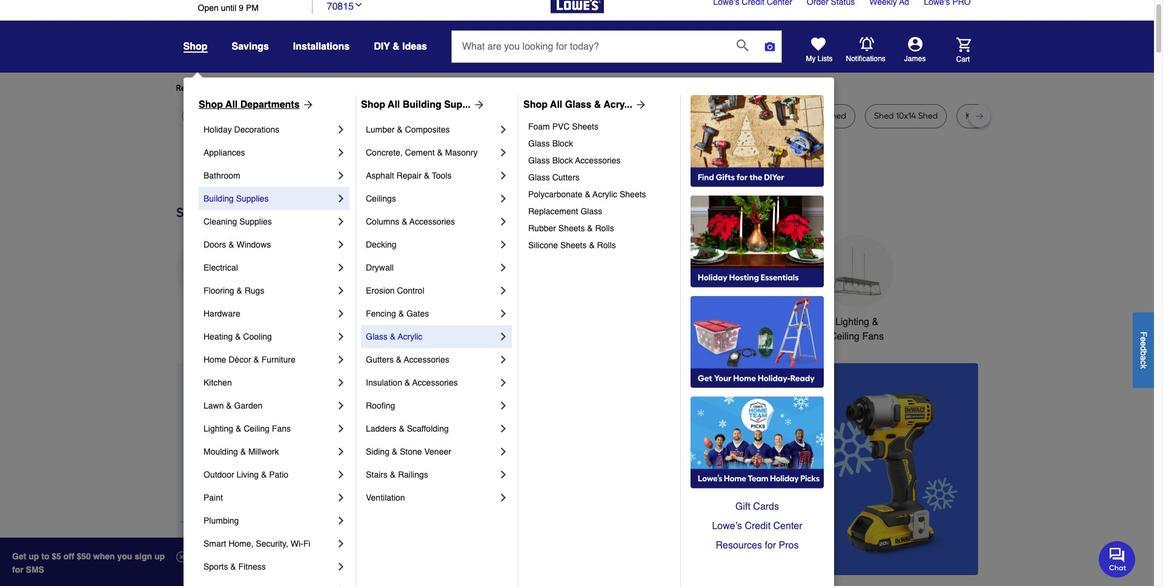 Task type: vqa. For each thing, say whether or not it's contained in the screenshot.
the "Order" to the left
no



Task type: describe. For each thing, give the bounding box(es) containing it.
glass block link
[[528, 135, 672, 152]]

shed 10x14 shed
[[875, 111, 938, 121]]

smart for smart home, security, wi-fi
[[204, 539, 226, 549]]

mower
[[214, 111, 241, 121]]

acrylic for glass
[[398, 332, 423, 342]]

décor
[[229, 355, 251, 365]]

get your home holiday-ready. image
[[691, 296, 824, 388]]

credit
[[745, 521, 771, 532]]

gutters
[[366, 355, 394, 365]]

more
[[310, 83, 330, 93]]

diy & ideas
[[374, 41, 427, 52]]

gates
[[407, 309, 429, 319]]

chevron right image for flooring & rugs
[[335, 285, 347, 297]]

chevron right image for building supplies
[[335, 193, 347, 205]]

lowe's home improvement cart image
[[957, 37, 971, 52]]

arrow right image for shop all departments
[[300, 99, 314, 111]]

ceilings link
[[366, 187, 498, 210]]

door interior
[[375, 111, 423, 121]]

sms
[[26, 565, 44, 575]]

chevron right image for lighting & ceiling fans
[[335, 423, 347, 435]]

building supplies link
[[204, 187, 335, 210]]

patio
[[269, 470, 289, 480]]

decorations for christmas
[[371, 331, 423, 342]]

insulation & accessories link
[[366, 372, 498, 395]]

glass & acrylic
[[366, 332, 423, 342]]

cleaning
[[204, 217, 237, 227]]

veneer
[[425, 447, 451, 457]]

to
[[41, 552, 49, 562]]

chevron right image for asphalt repair & tools
[[498, 170, 510, 182]]

up to 50 percent off select tools and accessories. image
[[391, 364, 978, 576]]

smart home button
[[729, 235, 801, 330]]

for inside get up to $5 off $50 when you sign up for sms
[[12, 565, 23, 575]]

fencing & gates
[[366, 309, 429, 319]]

toilet
[[525, 111, 545, 121]]

accessories for gutters & accessories
[[404, 355, 450, 365]]

chevron right image for electrical
[[335, 262, 347, 274]]

smart home, security, wi-fi link
[[204, 533, 335, 556]]

rolls for rubber sheets & rolls
[[595, 224, 614, 233]]

rugs
[[245, 286, 264, 296]]

asphalt repair & tools
[[366, 171, 452, 181]]

lumber & composites link
[[366, 118, 498, 141]]

doors & windows
[[204, 240, 271, 250]]

doors & windows link
[[204, 233, 335, 256]]

shop 25 days of deals by category image
[[176, 202, 978, 223]]

camera image
[[764, 41, 776, 53]]

hardware link
[[204, 302, 335, 325]]

glass for glass block
[[528, 139, 550, 148]]

rubber
[[528, 224, 556, 233]]

decorations for holiday
[[234, 125, 280, 135]]

0 horizontal spatial lighting & ceiling fans
[[204, 424, 291, 434]]

home inside smart home button
[[766, 317, 792, 328]]

$50
[[77, 552, 91, 562]]

decking
[[366, 240, 397, 250]]

lists
[[818, 55, 833, 63]]

0 vertical spatial bathroom
[[204, 171, 240, 181]]

rubber sheets & rolls link
[[528, 220, 672, 237]]

shop button
[[183, 41, 208, 53]]

concrete, cement & masonry link
[[366, 141, 498, 164]]

chevron right image for appliances
[[335, 147, 347, 159]]

sheets inside silicone sheets & rolls link
[[561, 241, 587, 250]]

arrow right image for shop all building sup...
[[471, 99, 485, 111]]

chevron right image for columns & accessories
[[498, 216, 510, 228]]

door
[[375, 111, 394, 121]]

holiday hosting essentials. image
[[691, 196, 824, 288]]

stairs
[[366, 470, 388, 480]]

fans inside button
[[863, 331, 884, 342]]

gift cards
[[736, 502, 779, 513]]

electrical link
[[204, 256, 335, 279]]

chevron right image for erosion control
[[498, 285, 510, 297]]

shop for shop all departments
[[199, 99, 223, 110]]

smart for smart home
[[738, 317, 764, 328]]

moulding & millwork
[[204, 447, 279, 457]]

chevron right image for fencing & gates
[[498, 308, 510, 320]]

stairs & railings link
[[366, 464, 498, 487]]

polycarbonate
[[528, 190, 583, 199]]

home décor & furniture link
[[204, 348, 335, 372]]

ladders & scaffolding
[[366, 424, 449, 434]]

home,
[[229, 539, 254, 549]]

sports & fitness
[[204, 562, 266, 572]]

pm
[[246, 3, 259, 13]]

fitness
[[239, 562, 266, 572]]

lighting & ceiling fans link
[[204, 418, 335, 441]]

1 vertical spatial ceiling
[[244, 424, 270, 434]]

garden
[[234, 401, 263, 411]]

chevron right image for ladders & scaffolding
[[498, 423, 510, 435]]

chevron right image for bathroom
[[335, 170, 347, 182]]

chevron right image for roofing
[[498, 400, 510, 412]]

foam
[[528, 122, 550, 132]]

shop for shop all building sup...
[[361, 99, 385, 110]]

control
[[397, 286, 425, 296]]

supplies for building supplies
[[236, 194, 269, 204]]

when
[[93, 552, 115, 562]]

more suggestions for you
[[310, 83, 408, 93]]

chevron right image for smart home, security, wi-fi
[[335, 538, 347, 550]]

lowe's home team holiday picks. image
[[691, 397, 824, 489]]

a
[[1139, 356, 1149, 361]]

lowe's credit center
[[712, 521, 803, 532]]

board
[[661, 111, 684, 121]]

polycarbonate & acrylic sheets
[[528, 190, 646, 199]]

b
[[1139, 351, 1149, 356]]

resources for pros
[[716, 541, 799, 551]]

fencing
[[366, 309, 396, 319]]

outdoor
[[204, 470, 234, 480]]

acrylic for polycarbonate
[[593, 190, 618, 199]]

searches
[[236, 83, 272, 93]]

smart home, security, wi-fi
[[204, 539, 310, 549]]

chevron right image for insulation & accessories
[[498, 377, 510, 389]]

paint
[[204, 493, 223, 503]]

accessories for glass block accessories
[[575, 156, 621, 165]]

2 e from the top
[[1139, 342, 1149, 346]]

chevron right image for moulding & millwork
[[335, 446, 347, 458]]

departments
[[240, 99, 300, 110]]

kitchen for kitchen
[[204, 378, 232, 388]]

lowe's credit center link
[[691, 517, 824, 536]]

all for building
[[388, 99, 400, 110]]

lighting & ceiling fans inside button
[[830, 317, 884, 342]]

bathroom inside button
[[652, 317, 694, 328]]

notifications
[[846, 54, 886, 63]]

chevron right image for gutters & accessories
[[498, 354, 510, 366]]

shed for shed
[[827, 111, 847, 121]]

replacement
[[528, 207, 578, 216]]

chevron right image for ceilings
[[498, 193, 510, 205]]

appliances inside appliances button
[[189, 317, 236, 328]]

sheets inside the foam pvc sheets 'link'
[[572, 122, 599, 132]]

1 e from the top
[[1139, 337, 1149, 342]]

chevron right image for hardware
[[335, 308, 347, 320]]

plumbing
[[204, 516, 239, 526]]

you
[[117, 552, 132, 562]]

lowe's wishes you and your family a happy hanukkah. image
[[176, 160, 978, 190]]

kobalt
[[966, 111, 991, 121]]

2 up from the left
[[154, 552, 165, 562]]

10x14
[[896, 111, 917, 121]]

siding & stone veneer link
[[366, 441, 498, 464]]

drywall
[[366, 263, 394, 273]]

security,
[[256, 539, 288, 549]]

lighting inside button
[[836, 317, 870, 328]]

christmas decorations button
[[360, 235, 433, 344]]

kitchen for kitchen faucets
[[454, 317, 486, 328]]

appliances link
[[204, 141, 335, 164]]

james
[[905, 55, 926, 63]]

bathroom button
[[637, 235, 709, 330]]

installations
[[293, 41, 350, 52]]

recommended searches for you
[[176, 83, 301, 93]]

chevron right image for cleaning supplies
[[335, 216, 347, 228]]



Task type: locate. For each thing, give the bounding box(es) containing it.
0 vertical spatial lighting
[[836, 317, 870, 328]]

glass inside 'link'
[[528, 173, 550, 182]]

0 vertical spatial kitchen
[[454, 317, 486, 328]]

silicone sheets & rolls link
[[528, 237, 672, 254]]

chevron right image for lumber & composites
[[498, 124, 510, 136]]

cooling
[[243, 332, 272, 342]]

0 vertical spatial lighting & ceiling fans
[[830, 317, 884, 342]]

1 horizontal spatial building
[[403, 99, 442, 110]]

f
[[1139, 332, 1149, 337]]

chevron down image
[[354, 0, 364, 9]]

1 horizontal spatial lighting & ceiling fans
[[830, 317, 884, 342]]

chevron right image for stairs & railings
[[498, 469, 510, 481]]

block down foam pvc sheets in the top of the page
[[553, 139, 573, 148]]

0 horizontal spatial home
[[204, 355, 226, 365]]

block for glass block
[[553, 139, 573, 148]]

chevron right image for holiday decorations
[[335, 124, 347, 136]]

you for recommended searches for you
[[286, 83, 301, 93]]

home inside home décor & furniture link
[[204, 355, 226, 365]]

sheets down shop 25 days of deals by category image
[[559, 224, 585, 233]]

0 vertical spatial appliances
[[204, 148, 245, 158]]

0 vertical spatial rolls
[[595, 224, 614, 233]]

for down get
[[12, 565, 23, 575]]

shed right storage
[[827, 111, 847, 121]]

savings button
[[232, 36, 269, 58]]

0 vertical spatial fans
[[863, 331, 884, 342]]

lumber & composites
[[366, 125, 450, 135]]

chevron right image for outdoor living & patio
[[335, 469, 347, 481]]

2 all from the left
[[388, 99, 400, 110]]

1 horizontal spatial fans
[[863, 331, 884, 342]]

1 vertical spatial lighting
[[204, 424, 233, 434]]

windows
[[237, 240, 271, 250]]

quikrete
[[573, 111, 606, 121]]

shop all departments
[[199, 99, 300, 110]]

3 shop from the left
[[524, 99, 548, 110]]

1 vertical spatial block
[[553, 156, 573, 165]]

1 block from the top
[[553, 139, 573, 148]]

moulding
[[204, 447, 238, 457]]

shop up door
[[361, 99, 385, 110]]

2 horizontal spatial shop
[[524, 99, 548, 110]]

0 horizontal spatial you
[[286, 83, 301, 93]]

sign
[[135, 552, 152, 562]]

1 horizontal spatial home
[[766, 317, 792, 328]]

arrow right image inside "shop all departments" link
[[300, 99, 314, 111]]

arrow right image inside "shop all glass & acry..." link
[[633, 99, 647, 111]]

sheets up replacement glass link
[[620, 190, 646, 199]]

repair
[[397, 171, 422, 181]]

glass block accessories
[[528, 156, 621, 165]]

scaffolding
[[407, 424, 449, 434]]

supplies up windows
[[239, 217, 272, 227]]

0 vertical spatial home
[[766, 317, 792, 328]]

chevron right image for decking
[[498, 239, 510, 251]]

chevron right image for kitchen
[[335, 377, 347, 389]]

25 days of deals. don't miss deals every day. same-day delivery on in-stock orders placed by 2 p m. image
[[176, 364, 372, 576]]

fi
[[303, 539, 310, 549]]

Search Query text field
[[452, 31, 727, 62]]

hardware
[[204, 309, 240, 319]]

2 block from the top
[[553, 156, 573, 165]]

accessories up decking link
[[410, 217, 455, 227]]

1 vertical spatial rolls
[[597, 241, 616, 250]]

chevron right image for drywall
[[498, 262, 510, 274]]

1 up from the left
[[29, 552, 39, 562]]

sheets inside rubber sheets & rolls link
[[559, 224, 585, 233]]

appliances button
[[176, 235, 249, 330]]

all
[[226, 99, 238, 110], [388, 99, 400, 110], [550, 99, 563, 110]]

glass up polycarbonate
[[528, 173, 550, 182]]

arrow right image up masonry
[[471, 99, 485, 111]]

fencing & gates link
[[366, 302, 498, 325]]

0 vertical spatial building
[[403, 99, 442, 110]]

resources for pros link
[[691, 536, 824, 556]]

1 vertical spatial home
[[204, 355, 226, 365]]

shed left outdoor
[[712, 111, 732, 121]]

0 vertical spatial ceiling
[[830, 331, 860, 342]]

2 shop from the left
[[361, 99, 385, 110]]

chevron right image for doors & windows
[[335, 239, 347, 251]]

rolls down rubber sheets & rolls link
[[597, 241, 616, 250]]

0 vertical spatial decorations
[[234, 125, 280, 135]]

1 horizontal spatial shop
[[361, 99, 385, 110]]

block
[[553, 139, 573, 148], [553, 156, 573, 165]]

columns
[[366, 217, 400, 227]]

appliances down holiday
[[204, 148, 245, 158]]

acrylic
[[593, 190, 618, 199], [398, 332, 423, 342]]

glass for glass block accessories
[[528, 156, 550, 165]]

0 horizontal spatial building
[[204, 194, 234, 204]]

recommended searches for you heading
[[176, 82, 978, 95]]

0 vertical spatial supplies
[[236, 194, 269, 204]]

smart inside button
[[738, 317, 764, 328]]

glass for glass cutters
[[528, 173, 550, 182]]

kitchen faucets button
[[452, 235, 525, 330]]

1 horizontal spatial arrow right image
[[471, 99, 485, 111]]

1 vertical spatial decorations
[[371, 331, 423, 342]]

chevron right image for ventilation
[[498, 492, 510, 504]]

electrical
[[204, 263, 238, 273]]

building up cleaning
[[204, 194, 234, 204]]

stick
[[287, 111, 305, 121]]

0 horizontal spatial all
[[226, 99, 238, 110]]

shop
[[183, 41, 208, 52]]

shed left 10x14 at top
[[875, 111, 894, 121]]

2 arrow right image from the left
[[471, 99, 485, 111]]

smart
[[738, 317, 764, 328], [204, 539, 226, 549]]

2 you from the left
[[394, 83, 408, 93]]

you up shop all building sup...
[[394, 83, 408, 93]]

& inside "link"
[[437, 148, 443, 158]]

lawn
[[191, 111, 212, 121]]

appliances inside appliances link
[[204, 148, 245, 158]]

chevron right image
[[335, 124, 347, 136], [498, 147, 510, 159], [335, 193, 347, 205], [498, 193, 510, 205], [335, 216, 347, 228], [498, 216, 510, 228], [498, 239, 510, 251], [335, 262, 347, 274], [498, 262, 510, 274], [498, 285, 510, 297], [498, 308, 510, 320], [335, 331, 347, 343], [498, 331, 510, 343], [335, 354, 347, 366], [335, 377, 347, 389], [498, 377, 510, 389], [335, 400, 347, 412], [335, 423, 347, 435], [335, 492, 347, 504], [498, 492, 510, 504], [335, 515, 347, 527], [335, 538, 347, 550], [335, 584, 347, 587]]

bathroom link
[[204, 164, 335, 187]]

for up door
[[381, 83, 392, 93]]

refrigerator
[[451, 111, 497, 121]]

0 horizontal spatial kitchen
[[204, 378, 232, 388]]

1 vertical spatial building
[[204, 194, 234, 204]]

you for more suggestions for you
[[394, 83, 408, 93]]

shed right 10x14 at top
[[919, 111, 938, 121]]

diy
[[374, 41, 390, 52]]

1 arrow right image from the left
[[300, 99, 314, 111]]

lowe's home improvement lists image
[[811, 37, 826, 52]]

furniture
[[262, 355, 296, 365]]

1 horizontal spatial kitchen
[[454, 317, 486, 328]]

chevron right image for heating & cooling
[[335, 331, 347, 343]]

chevron right image for siding & stone veneer
[[498, 446, 510, 458]]

1 horizontal spatial lighting
[[836, 317, 870, 328]]

1 horizontal spatial up
[[154, 552, 165, 562]]

1 vertical spatial bathroom
[[652, 317, 694, 328]]

chevron right image for paint
[[335, 492, 347, 504]]

all up 'door interior'
[[388, 99, 400, 110]]

glass cutters link
[[528, 169, 672, 186]]

0 horizontal spatial shop
[[199, 99, 223, 110]]

chevron right image for plumbing
[[335, 515, 347, 527]]

1 vertical spatial lighting & ceiling fans
[[204, 424, 291, 434]]

supplies for cleaning supplies
[[239, 217, 272, 227]]

3 shed from the left
[[875, 111, 894, 121]]

glass down the glass block on the left of page
[[528, 156, 550, 165]]

0 horizontal spatial smart
[[204, 539, 226, 549]]

drywall link
[[366, 256, 498, 279]]

1 horizontal spatial decorations
[[371, 331, 423, 342]]

70815 button
[[327, 0, 364, 14]]

storage
[[769, 111, 799, 121]]

chat invite button image
[[1099, 541, 1136, 578]]

sheets inside polycarbonate & acrylic sheets link
[[620, 190, 646, 199]]

1 shed from the left
[[712, 111, 732, 121]]

1 horizontal spatial bathroom
[[652, 317, 694, 328]]

smart home
[[738, 317, 792, 328]]

1 horizontal spatial you
[[394, 83, 408, 93]]

get up to $5 off $50 when you sign up for sms
[[12, 552, 165, 575]]

bathroom
[[204, 171, 240, 181], [652, 317, 694, 328]]

1 horizontal spatial ceiling
[[830, 331, 860, 342]]

1 shop from the left
[[199, 99, 223, 110]]

0 vertical spatial block
[[553, 139, 573, 148]]

arrow right image down the more
[[300, 99, 314, 111]]

wi-
[[291, 539, 303, 549]]

building
[[403, 99, 442, 110], [204, 194, 234, 204]]

e up b
[[1139, 342, 1149, 346]]

e
[[1139, 337, 1149, 342], [1139, 342, 1149, 346]]

all up mower
[[226, 99, 238, 110]]

find gifts for the diyer. image
[[691, 95, 824, 187]]

glass block
[[528, 139, 573, 148]]

block up cutters
[[553, 156, 573, 165]]

chevron right image for home décor & furniture
[[335, 354, 347, 366]]

heating & cooling link
[[204, 325, 335, 348]]

appliances up heating
[[189, 317, 236, 328]]

you left the more
[[286, 83, 301, 93]]

foam pvc sheets
[[528, 122, 599, 132]]

all for glass
[[550, 99, 563, 110]]

shed for shed outdoor storage
[[712, 111, 732, 121]]

acrylic down "christmas"
[[398, 332, 423, 342]]

3 arrow right image from the left
[[633, 99, 647, 111]]

interior
[[396, 111, 423, 121]]

1 horizontal spatial acrylic
[[593, 190, 618, 199]]

kitchen left faucets
[[454, 317, 486, 328]]

christmas
[[375, 317, 418, 328]]

arrow right image left board
[[633, 99, 647, 111]]

search image
[[737, 39, 749, 51]]

lighting & ceiling fans button
[[821, 235, 894, 344]]

glass up quikrete
[[565, 99, 592, 110]]

4 shed from the left
[[919, 111, 938, 121]]

arrow right image
[[300, 99, 314, 111], [471, 99, 485, 111], [633, 99, 647, 111]]

chevron right image for concrete, cement & masonry
[[498, 147, 510, 159]]

polycarbonate & acrylic sheets link
[[528, 186, 672, 203]]

supplies up cleaning supplies
[[236, 194, 269, 204]]

asphalt repair & tools link
[[366, 164, 498, 187]]

1 vertical spatial kitchen
[[204, 378, 232, 388]]

holiday
[[204, 125, 232, 135]]

0 horizontal spatial lighting
[[204, 424, 233, 434]]

accessories for columns & accessories
[[410, 217, 455, 227]]

up right sign
[[154, 552, 165, 562]]

wallpaper
[[307, 111, 347, 121]]

2 horizontal spatial arrow right image
[[633, 99, 647, 111]]

accessories up insulation & accessories link at the left
[[404, 355, 450, 365]]

siding & stone veneer
[[366, 447, 451, 457]]

shop for shop all glass & acry...
[[524, 99, 548, 110]]

block for glass block accessories
[[553, 156, 573, 165]]

chevron right image
[[498, 124, 510, 136], [335, 147, 347, 159], [335, 170, 347, 182], [498, 170, 510, 182], [335, 239, 347, 251], [335, 285, 347, 297], [335, 308, 347, 320], [498, 354, 510, 366], [498, 400, 510, 412], [498, 423, 510, 435], [335, 446, 347, 458], [498, 446, 510, 458], [335, 469, 347, 481], [498, 469, 510, 481], [335, 561, 347, 573]]

lowe's home improvement logo image
[[551, 0, 604, 28]]

all up pvc
[[550, 99, 563, 110]]

kitchen inside button
[[454, 317, 486, 328]]

cutters
[[553, 173, 580, 182]]

all for departments
[[226, 99, 238, 110]]

e up d
[[1139, 337, 1149, 342]]

erosion control
[[366, 286, 425, 296]]

1 horizontal spatial smart
[[738, 317, 764, 328]]

0 horizontal spatial bathroom
[[204, 171, 240, 181]]

0 horizontal spatial decorations
[[234, 125, 280, 135]]

rolls down replacement glass link
[[595, 224, 614, 233]]

lighting & ceiling fans
[[830, 317, 884, 342], [204, 424, 291, 434]]

shed for shed 10x14 shed
[[875, 111, 894, 121]]

sup...
[[444, 99, 471, 110]]

k
[[1139, 365, 1149, 369]]

concrete, cement & masonry
[[366, 148, 478, 158]]

accessories down glass block link
[[575, 156, 621, 165]]

cart button
[[940, 37, 971, 64]]

insulation & accessories
[[366, 378, 458, 388]]

decorations down "christmas"
[[371, 331, 423, 342]]

decorations inside button
[[371, 331, 423, 342]]

shop up lawn mower
[[199, 99, 223, 110]]

suggestions
[[332, 83, 379, 93]]

1 vertical spatial supplies
[[239, 217, 272, 227]]

glass up gutters
[[366, 332, 388, 342]]

lowe's home improvement notification center image
[[860, 37, 874, 51]]

0 horizontal spatial fans
[[272, 424, 291, 434]]

None search field
[[451, 30, 782, 74]]

2 shed from the left
[[827, 111, 847, 121]]

chevron right image for lawn & garden
[[335, 400, 347, 412]]

ceilings
[[366, 194, 396, 204]]

0 horizontal spatial ceiling
[[244, 424, 270, 434]]

1 vertical spatial smart
[[204, 539, 226, 549]]

0 vertical spatial acrylic
[[593, 190, 618, 199]]

stone
[[400, 447, 422, 457]]

chevron right image for sports & fitness
[[335, 561, 347, 573]]

0 horizontal spatial up
[[29, 552, 39, 562]]

rolls
[[595, 224, 614, 233], [597, 241, 616, 250]]

glass for glass & acrylic
[[366, 332, 388, 342]]

1 vertical spatial appliances
[[189, 317, 236, 328]]

sheets down rubber sheets & rolls
[[561, 241, 587, 250]]

lowe's
[[712, 521, 742, 532]]

columns & accessories link
[[366, 210, 498, 233]]

accessories
[[575, 156, 621, 165], [410, 217, 455, 227], [404, 355, 450, 365], [413, 378, 458, 388]]

shop up toilet
[[524, 99, 548, 110]]

glass down foam at top
[[528, 139, 550, 148]]

0 vertical spatial smart
[[738, 317, 764, 328]]

arrow right image for shop all glass & acry...
[[633, 99, 647, 111]]

glass down polycarbonate & acrylic sheets
[[581, 207, 603, 216]]

decorations down peel
[[234, 125, 280, 135]]

cleaning supplies
[[204, 217, 272, 227]]

recommended
[[176, 83, 234, 93]]

building up interior
[[403, 99, 442, 110]]

get
[[12, 552, 26, 562]]

1 you from the left
[[286, 83, 301, 93]]

sheets down quikrete
[[572, 122, 599, 132]]

kitchen up lawn
[[204, 378, 232, 388]]

hardie board
[[633, 111, 684, 121]]

ceiling inside button
[[830, 331, 860, 342]]

2 horizontal spatial all
[[550, 99, 563, 110]]

1 vertical spatial acrylic
[[398, 332, 423, 342]]

outdoor living & patio link
[[204, 464, 335, 487]]

1 all from the left
[[226, 99, 238, 110]]

0 horizontal spatial arrow right image
[[300, 99, 314, 111]]

1 horizontal spatial all
[[388, 99, 400, 110]]

center
[[774, 521, 803, 532]]

0 horizontal spatial acrylic
[[398, 332, 423, 342]]

shop
[[199, 99, 223, 110], [361, 99, 385, 110], [524, 99, 548, 110]]

composites
[[405, 125, 450, 135]]

for up departments on the left top of the page
[[274, 83, 285, 93]]

chevron right image for glass & acrylic
[[498, 331, 510, 343]]

rolls for silicone sheets & rolls
[[597, 241, 616, 250]]

up left to
[[29, 552, 39, 562]]

arrow right image inside shop all building sup... link
[[471, 99, 485, 111]]

shop all building sup...
[[361, 99, 471, 110]]

3 all from the left
[[550, 99, 563, 110]]

accessories for insulation & accessories
[[413, 378, 458, 388]]

scroll to item #2 element
[[652, 553, 684, 560]]

arrow left image
[[402, 470, 414, 482]]

acrylic up replacement glass link
[[593, 190, 618, 199]]

accessories up "roofing" "link"
[[413, 378, 458, 388]]

for left pros
[[765, 541, 776, 551]]

supplies
[[236, 194, 269, 204], [239, 217, 272, 227]]

roofing link
[[366, 395, 498, 418]]

open until 9 pm
[[198, 3, 259, 13]]

1 vertical spatial fans
[[272, 424, 291, 434]]



